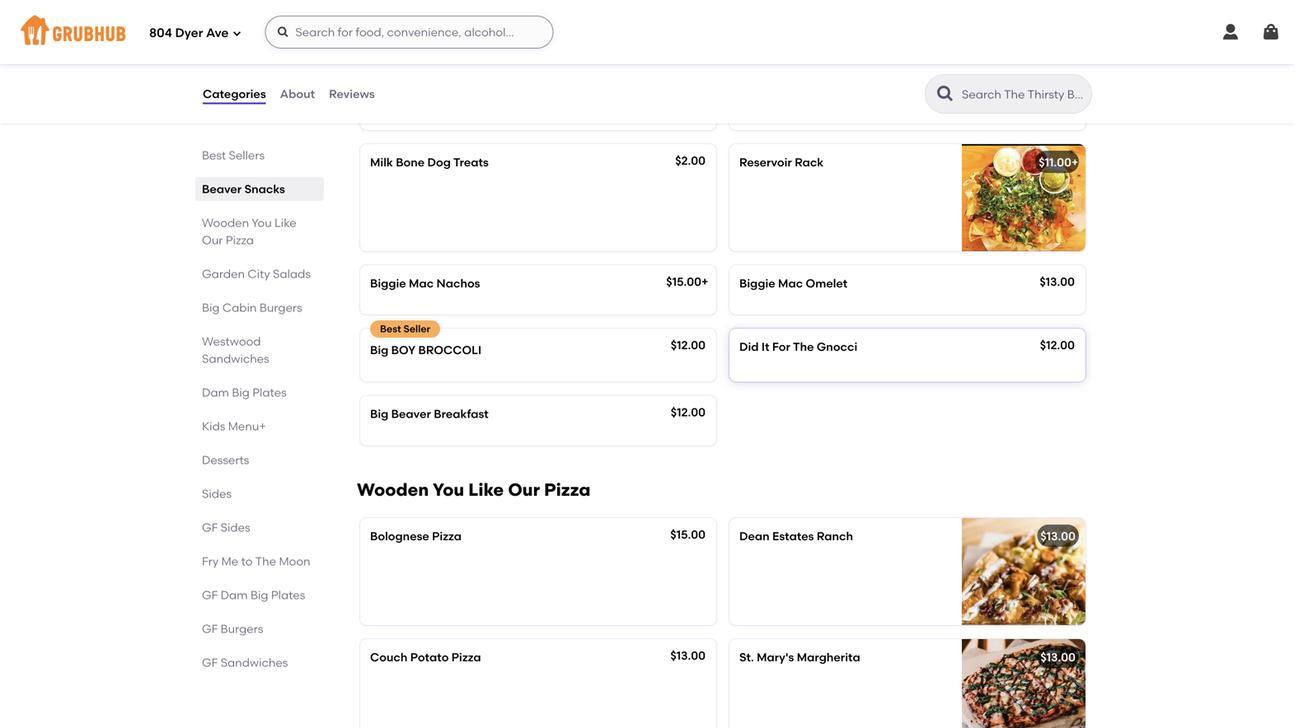 Task type: describe. For each thing, give the bounding box(es) containing it.
did
[[739, 340, 759, 354]]

chips
[[370, 92, 403, 106]]

st. mary's margherita image
[[962, 639, 1085, 729]]

breakfast
[[434, 407, 489, 421]]

big cabin burgers tab
[[202, 299, 317, 316]]

guac/
[[469, 92, 507, 106]]

couch
[[370, 651, 407, 665]]

big beaver breakfast
[[370, 407, 489, 421]]

+ for $15.00 +
[[701, 275, 708, 289]]

fry
[[202, 555, 219, 569]]

best sellers tab
[[202, 147, 317, 164]]

menu+
[[228, 420, 266, 434]]

westwood
[[202, 335, 261, 349]]

about
[[280, 87, 315, 101]]

Search The Thirsty Beaver search field
[[960, 87, 1086, 102]]

salads
[[273, 267, 311, 281]]

804 dyer ave
[[149, 26, 229, 40]]

did it for the gnocci
[[739, 340, 857, 354]]

desserts tab
[[202, 452, 317, 469]]

bone
[[396, 155, 425, 169]]

gf sides tab
[[202, 519, 317, 537]]

1 vertical spatial dam
[[221, 588, 248, 603]]

biggie mac nachos
[[370, 276, 480, 290]]

$2.00
[[675, 154, 706, 168]]

gnocci
[[817, 340, 857, 354]]

wooden inside tab
[[202, 216, 249, 230]]

and
[[406, 92, 428, 106]]

$11.00 +
[[1039, 155, 1078, 169]]

kids menu+
[[202, 420, 266, 434]]

snacks
[[244, 182, 285, 196]]

big cabin burgers
[[202, 301, 302, 315]]

the for for
[[793, 340, 814, 354]]

mac for nachos
[[409, 276, 434, 290]]

to
[[241, 555, 253, 569]]

big inside best seller big boy broccoli
[[370, 343, 388, 357]]

salsa/
[[431, 92, 467, 106]]

Search for food, convenience, alcohol... search field
[[265, 16, 553, 49]]

chips and salsa/ guac/ sour
[[370, 92, 535, 106]]

sides tab
[[202, 485, 317, 503]]

sides inside tab
[[202, 487, 232, 501]]

dam big plates
[[202, 386, 287, 400]]

1 vertical spatial you
[[433, 480, 464, 501]]

city
[[248, 267, 270, 281]]

moon
[[279, 555, 310, 569]]

reviews button
[[328, 64, 376, 124]]

big down fry me to the moon tab at the left of page
[[251, 588, 268, 603]]

about button
[[279, 64, 316, 124]]

mary's
[[757, 651, 794, 665]]

$10.00 button
[[729, 80, 1085, 130]]

you inside wooden you like our pizza tab
[[252, 216, 272, 230]]

burgers inside tab
[[221, 622, 263, 636]]

wooden you like our pizza tab
[[202, 214, 317, 249]]

sides inside tab
[[221, 521, 250, 535]]

$10.00
[[1039, 90, 1075, 104]]

desserts
[[202, 453, 249, 467]]

pizza inside wooden you like our pizza tab
[[226, 233, 254, 247]]

garden
[[202, 267, 245, 281]]

cabin
[[222, 301, 257, 315]]

margherita
[[797, 651, 860, 665]]

broccoli
[[418, 343, 481, 357]]

me
[[221, 555, 238, 569]]

beaver snacks tab
[[202, 181, 317, 198]]

0 vertical spatial plates
[[252, 386, 287, 400]]

categories button
[[202, 64, 267, 124]]

1 horizontal spatial wooden
[[357, 480, 429, 501]]

couch potato pizza
[[370, 651, 481, 665]]

kids
[[202, 420, 225, 434]]

ranch
[[817, 529, 853, 543]]

804
[[149, 26, 172, 40]]

gf dam big plates tab
[[202, 587, 317, 604]]

like inside tab
[[274, 216, 296, 230]]

fry me to the moon tab
[[202, 553, 317, 570]]

dean estates ranch image
[[962, 518, 1085, 625]]

$15.00 for $15.00 +
[[666, 275, 701, 289]]

search icon image
[[935, 84, 955, 104]]

reservoir
[[739, 155, 792, 169]]

dyer
[[175, 26, 203, 40]]



Task type: vqa. For each thing, say whether or not it's contained in the screenshot.
• to the left
no



Task type: locate. For each thing, give the bounding box(es) containing it.
gf burgers tab
[[202, 621, 317, 638]]

1 vertical spatial $15.00
[[670, 528, 706, 542]]

our inside wooden you like our pizza
[[202, 233, 223, 247]]

0 horizontal spatial mac
[[409, 276, 434, 290]]

chips and salsa/ guac/ sour button
[[360, 80, 716, 130]]

3 gf from the top
[[202, 622, 218, 636]]

best sellers
[[202, 148, 265, 162]]

dean estates ranch
[[739, 529, 853, 543]]

it
[[762, 340, 769, 354]]

2 mac from the left
[[778, 276, 803, 290]]

sandwiches down gf burgers tab
[[221, 656, 288, 670]]

bolognese pizza
[[370, 529, 462, 543]]

0 vertical spatial the
[[793, 340, 814, 354]]

1 vertical spatial the
[[255, 555, 276, 569]]

1 horizontal spatial beaver
[[391, 407, 431, 421]]

nachos
[[436, 276, 480, 290]]

sides down desserts
[[202, 487, 232, 501]]

biggie up the seller
[[370, 276, 406, 290]]

wooden you like our pizza down the beaver snacks
[[202, 216, 296, 247]]

2 gf from the top
[[202, 588, 218, 603]]

our
[[202, 233, 223, 247], [508, 480, 540, 501]]

gf for gf sandwiches
[[202, 656, 218, 670]]

bolognese
[[370, 529, 429, 543]]

+
[[1071, 155, 1078, 169], [701, 275, 708, 289]]

0 horizontal spatial best
[[202, 148, 226, 162]]

seller
[[403, 323, 430, 335]]

like
[[274, 216, 296, 230], [468, 480, 504, 501]]

1 vertical spatial best
[[380, 323, 401, 335]]

best
[[202, 148, 226, 162], [380, 323, 401, 335]]

the inside tab
[[255, 555, 276, 569]]

0 vertical spatial wooden you like our pizza
[[202, 216, 296, 247]]

mac left nachos
[[409, 276, 434, 290]]

plates down moon
[[271, 588, 305, 603]]

you down beaver snacks tab
[[252, 216, 272, 230]]

rack
[[795, 155, 824, 169]]

the right for at top
[[793, 340, 814, 354]]

big left breakfast
[[370, 407, 388, 421]]

gf sandwiches tab
[[202, 654, 317, 672]]

milk bone dog treats
[[370, 155, 489, 169]]

biggie
[[370, 276, 406, 290], [739, 276, 775, 290]]

garden city salads
[[202, 267, 311, 281]]

$13.00
[[1040, 275, 1075, 289], [1040, 529, 1076, 543], [670, 649, 706, 663], [1040, 651, 1076, 665]]

1 vertical spatial wooden you like our pizza
[[357, 480, 591, 501]]

0 vertical spatial $15.00
[[666, 275, 701, 289]]

0 vertical spatial like
[[274, 216, 296, 230]]

gf inside gf burgers tab
[[202, 622, 218, 636]]

0 vertical spatial wooden
[[202, 216, 249, 230]]

sandwiches down westwood
[[202, 352, 269, 366]]

1 vertical spatial our
[[508, 480, 540, 501]]

0 horizontal spatial wooden you like our pizza
[[202, 216, 296, 247]]

1 vertical spatial wooden
[[357, 480, 429, 501]]

0 horizontal spatial you
[[252, 216, 272, 230]]

wooden down the beaver snacks
[[202, 216, 249, 230]]

gf inside gf dam big plates tab
[[202, 588, 218, 603]]

reservoir rack
[[739, 155, 824, 169]]

0 vertical spatial dam
[[202, 386, 229, 400]]

big axe wings image
[[962, 0, 1085, 66]]

best up boy
[[380, 323, 401, 335]]

best left sellers
[[202, 148, 226, 162]]

wooden
[[202, 216, 249, 230], [357, 480, 429, 501]]

0 vertical spatial you
[[252, 216, 272, 230]]

like down breakfast
[[468, 480, 504, 501]]

big left cabin
[[202, 301, 220, 315]]

biggie up it
[[739, 276, 775, 290]]

$12.00 for did it for the gnocci
[[1040, 339, 1075, 353]]

gf down gf burgers
[[202, 656, 218, 670]]

gf up gf sandwiches
[[202, 622, 218, 636]]

omelet
[[806, 276, 847, 290]]

boy
[[391, 343, 416, 357]]

1 vertical spatial like
[[468, 480, 504, 501]]

gf up fry
[[202, 521, 218, 535]]

1 horizontal spatial biggie
[[739, 276, 775, 290]]

plates up "kids menu+" tab
[[252, 386, 287, 400]]

westwood sandwiches
[[202, 335, 269, 366]]

burgers down salads
[[259, 301, 302, 315]]

0 horizontal spatial biggie
[[370, 276, 406, 290]]

1 horizontal spatial you
[[433, 480, 464, 501]]

$12.00
[[671, 339, 706, 353], [1040, 339, 1075, 353], [671, 406, 706, 420]]

wooden you like our pizza
[[202, 216, 296, 247], [357, 480, 591, 501]]

best for sellers
[[202, 148, 226, 162]]

the
[[793, 340, 814, 354], [255, 555, 276, 569]]

westwood sandwiches tab
[[202, 333, 317, 368]]

svg image
[[1221, 22, 1240, 42], [1261, 22, 1281, 42], [276, 26, 290, 39], [232, 28, 242, 38]]

1 horizontal spatial our
[[508, 480, 540, 501]]

beaver inside tab
[[202, 182, 242, 196]]

best inside best seller big boy broccoli
[[380, 323, 401, 335]]

plates
[[252, 386, 287, 400], [271, 588, 305, 603]]

the right to
[[255, 555, 276, 569]]

1 gf from the top
[[202, 521, 218, 535]]

gf dam big plates
[[202, 588, 305, 603]]

1 horizontal spatial +
[[1071, 155, 1078, 169]]

you
[[252, 216, 272, 230], [433, 480, 464, 501]]

sides
[[202, 487, 232, 501], [221, 521, 250, 535]]

0 vertical spatial sandwiches
[[202, 352, 269, 366]]

kids menu+ tab
[[202, 418, 317, 435]]

gf down fry
[[202, 588, 218, 603]]

2 biggie from the left
[[739, 276, 775, 290]]

the for to
[[255, 555, 276, 569]]

biggie mac omelet
[[739, 276, 847, 290]]

sides up the me at the left of page
[[221, 521, 250, 535]]

0 horizontal spatial wooden
[[202, 216, 249, 230]]

burgers inside tab
[[259, 301, 302, 315]]

$11.00
[[1039, 155, 1071, 169]]

estates
[[772, 529, 814, 543]]

best seller big boy broccoli
[[370, 323, 481, 357]]

sellers
[[229, 148, 265, 162]]

1 horizontal spatial mac
[[778, 276, 803, 290]]

mac for omelet
[[778, 276, 803, 290]]

1 vertical spatial sides
[[221, 521, 250, 535]]

dam big plates tab
[[202, 384, 317, 401]]

like down snacks
[[274, 216, 296, 230]]

reservoir rack image
[[962, 144, 1085, 251]]

1 horizontal spatial best
[[380, 323, 401, 335]]

1 vertical spatial +
[[701, 275, 708, 289]]

beaver
[[202, 182, 242, 196], [391, 407, 431, 421]]

4 gf from the top
[[202, 656, 218, 670]]

main navigation navigation
[[0, 0, 1294, 64]]

categories
[[203, 87, 266, 101]]

wooden you like our pizza up bolognese pizza
[[357, 480, 591, 501]]

wooden up the bolognese
[[357, 480, 429, 501]]

you up bolognese pizza
[[433, 480, 464, 501]]

sour
[[510, 92, 535, 106]]

milk
[[370, 155, 393, 169]]

1 vertical spatial plates
[[271, 588, 305, 603]]

0 horizontal spatial like
[[274, 216, 296, 230]]

dean
[[739, 529, 770, 543]]

dam up kids
[[202, 386, 229, 400]]

big inside tab
[[202, 301, 220, 315]]

pizza
[[226, 233, 254, 247], [544, 480, 591, 501], [432, 529, 462, 543], [451, 651, 481, 665]]

1 mac from the left
[[409, 276, 434, 290]]

beaver snacks
[[202, 182, 285, 196]]

gf sandwiches
[[202, 656, 288, 670]]

fry me to the moon
[[202, 555, 310, 569]]

wooden you like our pizza inside tab
[[202, 216, 296, 247]]

0 vertical spatial best
[[202, 148, 226, 162]]

beaver down best sellers
[[202, 182, 242, 196]]

$15.00
[[666, 275, 701, 289], [670, 528, 706, 542]]

1 horizontal spatial like
[[468, 480, 504, 501]]

0 vertical spatial beaver
[[202, 182, 242, 196]]

sandwiches
[[202, 352, 269, 366], [221, 656, 288, 670]]

+ for $11.00 +
[[1071, 155, 1078, 169]]

big left boy
[[370, 343, 388, 357]]

0 vertical spatial +
[[1071, 155, 1078, 169]]

gf for gf burgers
[[202, 622, 218, 636]]

sandwiches for gf
[[221, 656, 288, 670]]

burgers up gf sandwiches
[[221, 622, 263, 636]]

for
[[772, 340, 790, 354]]

dam up gf burgers
[[221, 588, 248, 603]]

$15.00 +
[[666, 275, 708, 289]]

garden city salads tab
[[202, 265, 317, 283]]

0 horizontal spatial the
[[255, 555, 276, 569]]

biggie for biggie mac omelet
[[739, 276, 775, 290]]

1 vertical spatial sandwiches
[[221, 656, 288, 670]]

gf for gf dam big plates
[[202, 588, 218, 603]]

1 horizontal spatial the
[[793, 340, 814, 354]]

gf burgers
[[202, 622, 263, 636]]

1 vertical spatial beaver
[[391, 407, 431, 421]]

0 vertical spatial our
[[202, 233, 223, 247]]

gf inside "gf sandwiches" tab
[[202, 656, 218, 670]]

$12.00 for big beaver breakfast
[[671, 406, 706, 420]]

1 vertical spatial burgers
[[221, 622, 263, 636]]

dog
[[427, 155, 451, 169]]

big up menu+
[[232, 386, 250, 400]]

dam
[[202, 386, 229, 400], [221, 588, 248, 603]]

mac left omelet
[[778, 276, 803, 290]]

0 vertical spatial burgers
[[259, 301, 302, 315]]

0 horizontal spatial beaver
[[202, 182, 242, 196]]

gf inside gf sides tab
[[202, 521, 218, 535]]

potato
[[410, 651, 449, 665]]

best for seller
[[380, 323, 401, 335]]

1 biggie from the left
[[370, 276, 406, 290]]

gf sides
[[202, 521, 250, 535]]

st. mary's margherita
[[739, 651, 860, 665]]

biggie for biggie mac nachos
[[370, 276, 406, 290]]

0 horizontal spatial our
[[202, 233, 223, 247]]

burgers
[[259, 301, 302, 315], [221, 622, 263, 636]]

reviews
[[329, 87, 375, 101]]

treats
[[453, 155, 489, 169]]

0 horizontal spatial +
[[701, 275, 708, 289]]

best inside best sellers tab
[[202, 148, 226, 162]]

gf
[[202, 521, 218, 535], [202, 588, 218, 603], [202, 622, 218, 636], [202, 656, 218, 670]]

gf for gf sides
[[202, 521, 218, 535]]

$15.00 for $15.00
[[670, 528, 706, 542]]

0 vertical spatial sides
[[202, 487, 232, 501]]

ave
[[206, 26, 229, 40]]

st.
[[739, 651, 754, 665]]

1 horizontal spatial wooden you like our pizza
[[357, 480, 591, 501]]

sandwiches for westwood
[[202, 352, 269, 366]]

mac
[[409, 276, 434, 290], [778, 276, 803, 290]]

beaver left breakfast
[[391, 407, 431, 421]]



